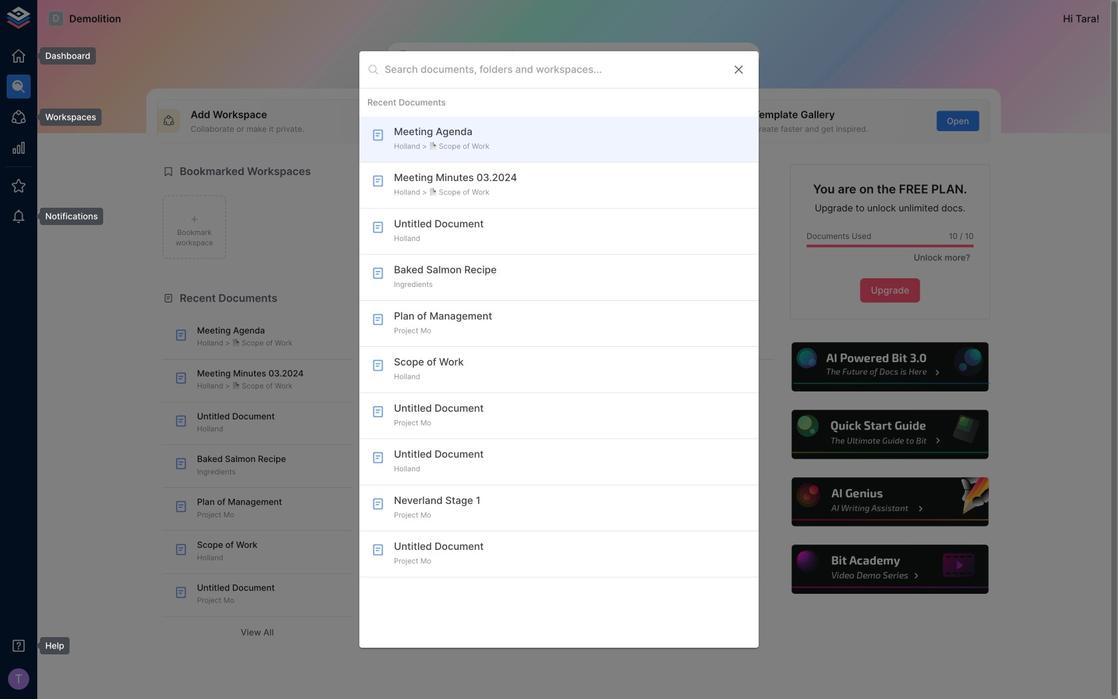 Task type: locate. For each thing, give the bounding box(es) containing it.
Search documents, folders and workspaces... text field
[[385, 59, 722, 80]]

help image
[[791, 341, 991, 394], [791, 408, 991, 461], [791, 476, 991, 529], [791, 543, 991, 596]]

3 tooltip from the top
[[31, 208, 103, 225]]

2 tooltip from the top
[[31, 109, 102, 126]]

3 help image from the top
[[791, 476, 991, 529]]

tooltip
[[31, 47, 96, 65], [31, 109, 102, 126], [31, 208, 103, 225], [31, 637, 70, 655]]

dialog
[[360, 51, 759, 648]]

4 tooltip from the top
[[31, 637, 70, 655]]



Task type: describe. For each thing, give the bounding box(es) containing it.
2 help image from the top
[[791, 408, 991, 461]]

4 help image from the top
[[791, 543, 991, 596]]

1 help image from the top
[[791, 341, 991, 394]]

1 tooltip from the top
[[31, 47, 96, 65]]



Task type: vqa. For each thing, say whether or not it's contained in the screenshot.
the top Template
no



